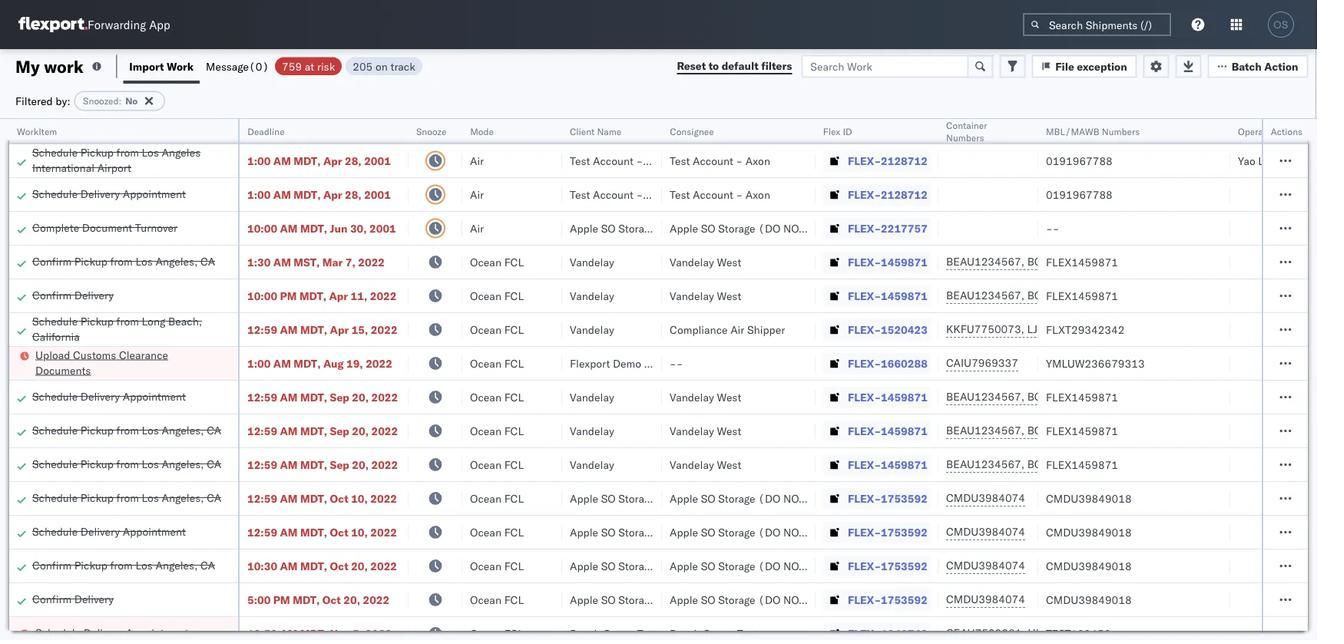 Task type: vqa. For each thing, say whether or not it's contained in the screenshot.
1:00 AM MDT, Apr 28, 2001's Schedule Delivery Appointment
yes



Task type: locate. For each thing, give the bounding box(es) containing it.
9 ocean from the top
[[470, 526, 502, 539]]

forwarding
[[88, 17, 146, 32]]

0 vertical spatial 2128712
[[881, 154, 928, 167]]

1 schedule pickup from los angeles, ca button from the top
[[32, 423, 221, 440]]

so
[[601, 222, 616, 235], [701, 222, 716, 235], [601, 492, 616, 506], [701, 492, 716, 506], [601, 526, 616, 539], [701, 526, 716, 539], [601, 560, 616, 573], [701, 560, 716, 573], [601, 594, 616, 607], [701, 594, 716, 607]]

ocean fcl for 1:30 am mst, mar 7, 2022 confirm pickup from los angeles, ca link
[[470, 255, 524, 269]]

angeles
[[162, 146, 201, 159]]

1 2128712 from the top
[[881, 154, 928, 167]]

1 confirm delivery button from the top
[[32, 288, 114, 305]]

confirm delivery link for 5:00 pm mdt, oct 20, 2022
[[32, 592, 114, 607]]

apple
[[570, 222, 599, 235], [670, 222, 698, 235], [570, 492, 599, 506], [670, 492, 698, 506], [570, 526, 599, 539], [670, 526, 698, 539], [570, 560, 599, 573], [670, 560, 698, 573], [570, 594, 599, 607], [670, 594, 698, 607]]

beau1234567, bozo1234565, tcnu1234565 for confirm delivery button for 10:00
[[947, 289, 1184, 302]]

ocean fcl for confirm delivery link for 10:00 pm mdt, apr 11, 2022
[[470, 289, 524, 303]]

3 flex-1753592 from the top
[[848, 560, 928, 573]]

1 vertical spatial 0191967788
[[1046, 188, 1113, 201]]

(do
[[659, 222, 681, 235], [759, 222, 781, 235], [659, 492, 681, 506], [759, 492, 781, 506], [659, 526, 681, 539], [759, 526, 781, 539], [659, 560, 681, 573], [759, 560, 781, 573], [659, 594, 681, 607], [759, 594, 781, 607]]

1 1:00 am mdt, apr 28, 2001 from the top
[[247, 154, 391, 167]]

cmdu3984074 for schedule pickup from los angeles, ca
[[947, 492, 1026, 505]]

759
[[282, 60, 302, 73]]

0 vertical spatial confirm pickup from los angeles, ca button
[[32, 254, 215, 271]]

1 confirm pickup from los angeles, ca link from the top
[[32, 254, 215, 269]]

forwarding app
[[88, 17, 170, 32]]

1 horizontal spatial numbers
[[1102, 126, 1140, 137]]

2 10, from the top
[[351, 526, 368, 539]]

oct for confirm delivery
[[323, 594, 341, 607]]

(0)
[[249, 60, 269, 73]]

1 cmdu39849018 from the top
[[1046, 492, 1132, 506]]

jun
[[330, 222, 348, 235]]

use)
[[708, 222, 736, 235], [808, 222, 835, 235], [708, 492, 736, 506], [808, 492, 835, 506], [708, 526, 736, 539], [808, 526, 835, 539], [708, 560, 736, 573], [808, 560, 835, 573], [708, 594, 736, 607], [808, 594, 835, 607]]

shipper
[[748, 323, 785, 337]]

1 vertical spatial 1:00 am mdt, apr 28, 2001
[[247, 188, 391, 201]]

11 flex- from the top
[[848, 492, 881, 506]]

2 0191967788 from the top
[[1046, 188, 1113, 201]]

0 vertical spatial sep
[[330, 391, 349, 404]]

1 12:59 from the top
[[247, 323, 277, 337]]

pickup inside schedule pickup from los angeles international airport
[[81, 146, 114, 159]]

9 ocean fcl from the top
[[470, 526, 524, 539]]

1 beau1234567, bozo1234565, tcnu1234565 from the top
[[947, 255, 1184, 269]]

3 confirm from the top
[[32, 559, 72, 572]]

9 resize handle column header from the left
[[1212, 119, 1231, 641]]

flex-1753592 for confirm pickup from los angeles, ca
[[848, 560, 928, 573]]

1 vertical spatial confirm pickup from los angeles, ca link
[[32, 558, 215, 574]]

1 beau1234567, from the top
[[947, 255, 1025, 269]]

flex-1459871
[[848, 255, 928, 269], [848, 289, 928, 303], [848, 391, 928, 404], [848, 425, 928, 438], [848, 458, 928, 472]]

2 beau1234567, bozo1234565, tcnu1234565 from the top
[[947, 289, 1184, 302]]

3 beau1234567, from the top
[[947, 390, 1025, 404]]

28, for schedule delivery appointment
[[345, 188, 362, 201]]

0191967788 for schedule delivery appointment
[[1046, 188, 1113, 201]]

4 flex- from the top
[[848, 255, 881, 269]]

beau1234567, bozo1234565, tcnu1234565 for confirm pickup from los angeles, ca button associated with 1:30
[[947, 255, 1184, 269]]

28,
[[345, 154, 362, 167], [345, 188, 362, 201]]

bozo1234565,
[[1028, 255, 1106, 269], [1028, 289, 1106, 302], [1028, 390, 1106, 404], [1028, 424, 1106, 438], [1028, 458, 1106, 471]]

confirm pickup from los angeles, ca button for 1:30
[[32, 254, 215, 271]]

4 ocean from the top
[[470, 357, 502, 370]]

0 vertical spatial pm
[[280, 289, 297, 303]]

confirm delivery link for 10:00 pm mdt, apr 11, 2022
[[32, 288, 114, 303]]

mdt, for 2nd schedule pickup from los angeles, ca 'link' from the top
[[300, 458, 327, 472]]

1 vertical spatial confirm delivery link
[[32, 592, 114, 607]]

not
[[684, 222, 705, 235], [784, 222, 805, 235], [684, 492, 705, 506], [784, 492, 805, 506], [684, 526, 705, 539], [784, 526, 805, 539], [684, 560, 705, 573], [784, 560, 805, 573], [684, 594, 705, 607], [784, 594, 805, 607]]

ca for 1:30 am mst, mar 7, 2022 confirm pickup from los angeles, ca link
[[201, 255, 215, 268]]

1 vertical spatial 2128712
[[881, 188, 928, 201]]

delivery for 12:59 am mdt, oct 10, 2022
[[81, 525, 120, 539]]

delivery for 10:00 pm mdt, apr 11, 2022
[[74, 289, 114, 302]]

resize handle column header
[[220, 119, 238, 641], [390, 119, 409, 641], [444, 119, 463, 641], [544, 119, 562, 641], [644, 119, 662, 641], [798, 119, 816, 641], [920, 119, 939, 641], [1020, 119, 1039, 641], [1212, 119, 1231, 641], [1290, 119, 1308, 641]]

2 ocean fcl from the top
[[470, 289, 524, 303]]

12:59 am mdt, sep 20, 2022 for 3rd schedule pickup from los angeles, ca 'link' from the bottom
[[247, 425, 398, 438]]

international
[[32, 161, 95, 174]]

2 vertical spatial 2001
[[370, 222, 396, 235]]

5 tcnu1234565 from the top
[[1109, 458, 1184, 471]]

3 bozo1234565, from the top
[[1028, 390, 1106, 404]]

2 12:59 am mdt, oct 10, 2022 from the top
[[247, 526, 397, 539]]

schedule delivery appointment for 12:59 am mdt, sep 20, 2022
[[32, 390, 186, 403]]

28, down deadline button
[[345, 154, 362, 167]]

2001 for schedule pickup from los angeles international airport
[[364, 154, 391, 167]]

0 vertical spatial confirm pickup from los angeles, ca link
[[32, 254, 215, 269]]

test account - axon
[[570, 154, 671, 167], [670, 154, 771, 167], [570, 188, 671, 201], [670, 188, 771, 201]]

6 12:59 from the top
[[247, 526, 277, 539]]

3 ocean from the top
[[470, 323, 502, 337]]

10 fcl from the top
[[505, 560, 524, 573]]

2 vertical spatial 1:00
[[247, 357, 271, 370]]

pickup for first schedule pickup from los angeles, ca 'link' from the bottom
[[81, 491, 114, 505]]

turnover
[[135, 221, 178, 234]]

12:59 am mdt, sep 20, 2022
[[247, 391, 398, 404], [247, 425, 398, 438], [247, 458, 398, 472]]

beau1234567, for 2nd schedule pickup from los angeles, ca 'link' from the top
[[947, 458, 1025, 471]]

workitem
[[17, 126, 57, 137]]

delivery for 12:59 am mdt, sep 20, 2022
[[81, 390, 120, 403]]

1 ocean fcl from the top
[[470, 255, 524, 269]]

0 vertical spatial confirm delivery link
[[32, 288, 114, 303]]

cmdu3984074 for schedule delivery appointment
[[947, 526, 1026, 539]]

1 vertical spatial schedule pickup from los angeles, ca link
[[32, 457, 221, 472]]

12 flex- from the top
[[848, 526, 881, 539]]

1:00 am mdt, apr 28, 2001 down deadline button
[[247, 154, 391, 167]]

oct
[[330, 492, 349, 506], [330, 526, 349, 539], [330, 560, 349, 573], [323, 594, 341, 607]]

12:59 am mdt, apr 15, 2022
[[247, 323, 398, 337]]

confirm pickup from los angeles, ca button for 10:30
[[32, 558, 215, 575]]

apr up jun
[[323, 188, 342, 201]]

1 vertical spatial 1:00
[[247, 188, 271, 201]]

0 vertical spatial confirm delivery button
[[32, 288, 114, 305]]

1 confirm pickup from los angeles, ca from the top
[[32, 255, 215, 268]]

0 vertical spatial 12:59 am mdt, oct 10, 2022
[[247, 492, 397, 506]]

mdt, for first schedule pickup from los angeles, ca 'link' from the bottom
[[300, 492, 327, 506]]

confirm pickup from los angeles, ca link for 10:30 am mdt, oct 20, 2022
[[32, 558, 215, 574]]

confirm pickup from los angeles, ca
[[32, 255, 215, 268], [32, 559, 215, 572]]

angeles,
[[156, 255, 198, 268], [162, 424, 204, 437], [162, 458, 204, 471], [162, 491, 204, 505], [156, 559, 198, 572]]

consignee right demo
[[644, 357, 696, 370]]

schedule delivery appointment link
[[32, 186, 186, 202], [32, 389, 186, 405], [32, 524, 186, 540], [35, 626, 189, 641]]

am
[[273, 154, 291, 167], [273, 188, 291, 201], [280, 222, 298, 235], [273, 255, 291, 269], [280, 323, 298, 337], [273, 357, 291, 370], [280, 391, 298, 404], [280, 425, 298, 438], [280, 458, 298, 472], [280, 492, 298, 506], [280, 526, 298, 539], [280, 560, 298, 573]]

appointment
[[123, 187, 186, 201], [123, 390, 186, 403], [123, 525, 186, 539], [126, 627, 189, 640]]

flex-1660288
[[848, 357, 928, 370]]

my work
[[15, 56, 84, 77]]

10:00 up '1:30'
[[247, 222, 277, 235]]

cmdu39849018 for schedule pickup from los angeles, ca
[[1046, 492, 1132, 506]]

west for confirm pickup from los angeles, ca button associated with 1:30
[[717, 255, 742, 269]]

28, for schedule pickup from los angeles international airport
[[345, 154, 362, 167]]

1 schedule pickup from los angeles, ca link from the top
[[32, 423, 221, 438]]

11 fcl from the top
[[505, 594, 524, 607]]

1753592 for schedule pickup from los angeles, ca
[[881, 492, 928, 506]]

segu4454778
[[1180, 323, 1255, 336]]

10 ocean fcl from the top
[[470, 560, 524, 573]]

3 beau1234567, bozo1234565, tcnu1234565 from the top
[[947, 390, 1184, 404]]

mdt, for schedule pickup from long beach, california "link"
[[300, 323, 327, 337]]

flex-2128712
[[848, 154, 928, 167], [848, 188, 928, 201]]

flex-2128712 down flex id "button"
[[848, 154, 928, 167]]

2 28, from the top
[[345, 188, 362, 201]]

0191967788
[[1046, 154, 1113, 167], [1046, 188, 1113, 201]]

2 1:00 from the top
[[247, 188, 271, 201]]

1 vertical spatial confirm pickup from los angeles, ca button
[[32, 558, 215, 575]]

3 schedule pickup from los angeles, ca button from the top
[[32, 491, 221, 507]]

1 vertical spatial schedule pickup from los angeles, ca
[[32, 458, 221, 471]]

1 west from the top
[[717, 255, 742, 269]]

confirm delivery button for 10:00
[[32, 288, 114, 305]]

1:00 for schedule pickup from los angeles international airport
[[247, 154, 271, 167]]

from inside schedule pickup from los angeles international airport
[[116, 146, 139, 159]]

3 1:00 from the top
[[247, 357, 271, 370]]

0 horizontal spatial --
[[670, 357, 683, 370]]

1:00 am mdt, aug 19, 2022
[[247, 357, 393, 370]]

1 vertical spatial schedule pickup from los angeles, ca button
[[32, 457, 221, 474]]

0 vertical spatial schedule pickup from los angeles, ca
[[32, 424, 221, 437]]

1 vertical spatial 2001
[[364, 188, 391, 201]]

1 confirm delivery from the top
[[32, 289, 114, 302]]

mar
[[323, 255, 343, 269]]

flex
[[824, 126, 841, 137]]

confirm
[[32, 255, 72, 268], [32, 289, 72, 302], [32, 559, 72, 572], [32, 593, 72, 606]]

confirm for 1:30 am mst, mar 7, 2022
[[32, 255, 72, 268]]

1 vertical spatial confirm delivery
[[32, 593, 114, 606]]

5 vandelay west from the top
[[670, 458, 742, 472]]

2001 up 30,
[[364, 188, 391, 201]]

from inside schedule pickup from long beach, california
[[116, 315, 139, 328]]

consignee down reset at the top right of page
[[670, 126, 714, 137]]

resize handle column header for flex id
[[920, 119, 939, 641]]

0 vertical spatial 1:00 am mdt, apr 28, 2001
[[247, 154, 391, 167]]

10:00 for 10:00 am mdt, jun 30, 2001
[[247, 222, 277, 235]]

10, for schedule delivery appointment
[[351, 526, 368, 539]]

0 vertical spatial 1:00
[[247, 154, 271, 167]]

10 ocean from the top
[[470, 560, 502, 573]]

13 flex- from the top
[[848, 560, 881, 573]]

tcnu1234565 for 2nd schedule pickup from los angeles, ca 'link' from the top
[[1109, 458, 1184, 471]]

flex-1459871 for confirm pickup from los angeles, ca button associated with 1:30
[[848, 255, 928, 269]]

11,
[[351, 289, 367, 303]]

5 1459871 from the top
[[881, 458, 928, 472]]

complete document turnover
[[32, 221, 178, 234]]

2 vandelay west from the top
[[670, 289, 742, 303]]

upload customs clearance documents button
[[35, 348, 218, 380]]

2022
[[358, 255, 385, 269], [370, 289, 397, 303], [371, 323, 398, 337], [366, 357, 393, 370], [371, 391, 398, 404], [371, 425, 398, 438], [371, 458, 398, 472], [371, 492, 397, 506], [371, 526, 397, 539], [371, 560, 397, 573], [363, 594, 390, 607]]

apr down deadline button
[[323, 154, 342, 167]]

0 vertical spatial confirm pickup from los angeles, ca
[[32, 255, 215, 268]]

1:00 am mdt, apr 28, 2001 for schedule delivery appointment
[[247, 188, 391, 201]]

axon
[[646, 154, 671, 167], [746, 154, 771, 167], [646, 188, 671, 201], [746, 188, 771, 201]]

reset to default filters
[[677, 59, 792, 73]]

flex- for confirm pickup from los angeles, ca button for 10:30
[[848, 560, 881, 573]]

flexport demo consignee
[[570, 357, 696, 370]]

los inside schedule pickup from los angeles international airport
[[142, 146, 159, 159]]

numbers inside container numbers
[[947, 132, 985, 143]]

pm down mst,
[[280, 289, 297, 303]]

2 vertical spatial schedule pickup from los angeles, ca
[[32, 491, 221, 505]]

numbers inside mbl/mawb numbers button
[[1102, 126, 1140, 137]]

risk
[[317, 60, 335, 73]]

12:59 for schedule delivery appointment link related to 12:59 am mdt, sep 20, 2022
[[247, 391, 277, 404]]

filters
[[762, 59, 792, 73]]

10:00 down '1:30'
[[247, 289, 277, 303]]

1:00 for schedule delivery appointment
[[247, 188, 271, 201]]

4 flex-1753592 from the top
[[848, 594, 928, 607]]

flex-2128712 for schedule pickup from los angeles international airport
[[848, 154, 928, 167]]

exception
[[1077, 60, 1128, 73]]

0 vertical spatial 10,
[[351, 492, 368, 506]]

1 vertical spatial confirm delivery button
[[32, 592, 114, 609]]

schedule inside schedule pickup from los angeles international airport
[[32, 146, 78, 159]]

2128712 up 2217757
[[881, 188, 928, 201]]

0 vertical spatial confirm delivery
[[32, 289, 114, 302]]

schedule delivery appointment for 1:00 am mdt, apr 28, 2001
[[32, 187, 186, 201]]

apr left 11,
[[329, 289, 348, 303]]

pickup for 3rd schedule pickup from los angeles, ca 'link' from the bottom
[[81, 424, 114, 437]]

filtered
[[15, 94, 53, 108]]

confirm delivery link
[[32, 288, 114, 303], [32, 592, 114, 607]]

action
[[1265, 60, 1299, 73]]

0 vertical spatial schedule pickup from los angeles, ca button
[[32, 423, 221, 440]]

4 bozo1234565, from the top
[[1028, 424, 1106, 438]]

west
[[717, 255, 742, 269], [717, 289, 742, 303], [717, 391, 742, 404], [717, 425, 742, 438], [717, 458, 742, 472]]

schedule delivery appointment button for 1:00 am mdt, apr 28, 2001
[[32, 186, 186, 203]]

-
[[637, 154, 643, 167], [736, 154, 743, 167], [637, 188, 643, 201], [736, 188, 743, 201], [1046, 222, 1053, 235], [1053, 222, 1060, 235], [670, 357, 677, 370], [677, 357, 683, 370]]

20, for 2nd schedule pickup from los angeles, ca 'link' from the top
[[352, 458, 369, 472]]

2 resize handle column header from the left
[[390, 119, 409, 641]]

flex-1753592
[[848, 492, 928, 506], [848, 526, 928, 539], [848, 560, 928, 573], [848, 594, 928, 607]]

confirm pickup from los angeles, ca for 1:30
[[32, 255, 215, 268]]

vandelay west for 12:59 am mdt, sep 20, 2022 the schedule delivery appointment button
[[670, 391, 742, 404]]

tcnu1234565 for schedule delivery appointment link related to 12:59 am mdt, sep 20, 2022
[[1109, 390, 1184, 404]]

mdt,
[[294, 154, 321, 167], [294, 188, 321, 201], [300, 222, 327, 235], [300, 289, 327, 303], [300, 323, 327, 337], [294, 357, 321, 370], [300, 391, 327, 404], [300, 425, 327, 438], [300, 458, 327, 472], [300, 492, 327, 506], [300, 526, 327, 539], [300, 560, 327, 573], [293, 594, 320, 607]]

5 fcl from the top
[[505, 391, 524, 404]]

0 vertical spatial 0191967788
[[1046, 154, 1113, 167]]

2 12:59 from the top
[[247, 391, 277, 404]]

1 vertical spatial flex-2128712
[[848, 188, 928, 201]]

2 beau1234567, from the top
[[947, 289, 1025, 302]]

12:59 am mdt, oct 10, 2022
[[247, 492, 397, 506], [247, 526, 397, 539]]

2 confirm delivery link from the top
[[32, 592, 114, 607]]

flex-1753592 button
[[824, 488, 931, 510], [824, 488, 931, 510], [824, 522, 931, 544], [824, 522, 931, 544], [824, 556, 931, 577], [824, 556, 931, 577], [824, 590, 931, 611], [824, 590, 931, 611]]

8 flex- from the top
[[848, 391, 881, 404]]

delivery for 1:00 am mdt, apr 28, 2001
[[81, 187, 120, 201]]

2 vertical spatial 12:59 am mdt, sep 20, 2022
[[247, 458, 398, 472]]

3 12:59 from the top
[[247, 425, 277, 438]]

1 vertical spatial 10:00
[[247, 289, 277, 303]]

ocean fcl for 3rd schedule pickup from los angeles, ca 'link' from the bottom
[[470, 425, 524, 438]]

ca for 10:30 am mdt, oct 20, 2022 confirm pickup from los angeles, ca link
[[201, 559, 215, 572]]

name
[[597, 126, 622, 137]]

account
[[593, 154, 634, 167], [693, 154, 734, 167], [593, 188, 634, 201], [693, 188, 734, 201]]

flex id
[[824, 126, 853, 137]]

1 flex-1459871 from the top
[[848, 255, 928, 269]]

1 0191967788 from the top
[[1046, 154, 1113, 167]]

schedule pickup from los angeles, ca
[[32, 424, 221, 437], [32, 458, 221, 471], [32, 491, 221, 505]]

3 sep from the top
[[330, 458, 349, 472]]

3 cmdu3984074 from the top
[[947, 559, 1026, 573]]

complete document turnover button
[[32, 220, 178, 237]]

0 vertical spatial 12:59 am mdt, sep 20, 2022
[[247, 391, 398, 404]]

1 vertical spatial consignee
[[644, 357, 696, 370]]

0 vertical spatial flex-2128712
[[848, 154, 928, 167]]

my
[[15, 56, 40, 77]]

1 vertical spatial 28,
[[345, 188, 362, 201]]

numbers for container numbers
[[947, 132, 985, 143]]

numbers
[[1102, 126, 1140, 137], [947, 132, 985, 143]]

schedule inside schedule pickup from long beach, california
[[32, 315, 78, 328]]

flex- for confirm delivery button for 10:00
[[848, 289, 881, 303]]

2 vertical spatial schedule pickup from los angeles, ca button
[[32, 491, 221, 507]]

flex-
[[848, 154, 881, 167], [848, 188, 881, 201], [848, 222, 881, 235], [848, 255, 881, 269], [848, 289, 881, 303], [848, 323, 881, 337], [848, 357, 881, 370], [848, 391, 881, 404], [848, 425, 881, 438], [848, 458, 881, 472], [848, 492, 881, 506], [848, 526, 881, 539], [848, 560, 881, 573], [848, 594, 881, 607]]

1 vertical spatial pm
[[273, 594, 290, 607]]

beau1234567, for 1:30 am mst, mar 7, 2022 confirm pickup from los angeles, ca link
[[947, 255, 1025, 269]]

schedule delivery appointment button for 12:59 am mdt, sep 20, 2022
[[32, 389, 186, 406]]

mbl/mawb numbers button
[[1039, 122, 1215, 138]]

1 vertical spatial 12:59 am mdt, sep 20, 2022
[[247, 425, 398, 438]]

2 1:00 am mdt, apr 28, 2001 from the top
[[247, 188, 391, 201]]

resize handle column header for workitem
[[220, 119, 238, 641]]

filtered by:
[[15, 94, 70, 108]]

apr
[[323, 154, 342, 167], [323, 188, 342, 201], [329, 289, 348, 303], [330, 323, 349, 337]]

0 vertical spatial consignee
[[670, 126, 714, 137]]

2001 right 30,
[[370, 222, 396, 235]]

12:59 am mdt, sep 20, 2022 for schedule delivery appointment link related to 12:59 am mdt, sep 20, 2022
[[247, 391, 398, 404]]

0 horizontal spatial numbers
[[947, 132, 985, 143]]

2 12:59 am mdt, sep 20, 2022 from the top
[[247, 425, 398, 438]]

10:00 pm mdt, apr 11, 2022
[[247, 289, 397, 303]]

west for confirm delivery button for 10:00
[[717, 289, 742, 303]]

flex-2128712 up flex-2217757
[[848, 188, 928, 201]]

pm right the 5:00
[[273, 594, 290, 607]]

2 confirm delivery from the top
[[32, 593, 114, 606]]

import work button
[[123, 49, 200, 84]]

1 12:59 am mdt, sep 20, 2022 from the top
[[247, 391, 398, 404]]

6 flex- from the top
[[848, 323, 881, 337]]

1 1:00 from the top
[[247, 154, 271, 167]]

mdt, for schedule delivery appointment link related to 12:59 am mdt, sep 20, 2022
[[300, 391, 327, 404]]

1 vertical spatial sep
[[330, 425, 349, 438]]

0 vertical spatial 28,
[[345, 154, 362, 167]]

schedule delivery appointment link for 12:59 am mdt, sep 20, 2022
[[32, 389, 186, 405]]

pickup inside schedule pickup from long beach, california
[[81, 315, 114, 328]]

0 vertical spatial 2001
[[364, 154, 391, 167]]

flex-1459871 button
[[824, 252, 931, 273], [824, 252, 931, 273], [824, 285, 931, 307], [824, 285, 931, 307], [824, 387, 931, 408], [824, 387, 931, 408], [824, 421, 931, 442], [824, 421, 931, 442], [824, 454, 931, 476], [824, 454, 931, 476]]

11 ocean fcl from the top
[[470, 594, 524, 607]]

cmdu3984074
[[947, 492, 1026, 505], [947, 526, 1026, 539], [947, 559, 1026, 573], [947, 593, 1026, 607]]

0 vertical spatial --
[[1046, 222, 1060, 235]]

1 vandelay west from the top
[[670, 255, 742, 269]]

4 cmdu39849018 from the top
[[1046, 594, 1132, 607]]

flexport. image
[[18, 17, 88, 32]]

schedule pickup from los angeles international airport link
[[32, 145, 230, 176]]

2128712
[[881, 154, 928, 167], [881, 188, 928, 201]]

12:59 for 3rd schedule pickup from los angeles, ca 'link' from the bottom
[[247, 425, 277, 438]]

0 vertical spatial 10:00
[[247, 222, 277, 235]]

beau1234567,
[[947, 255, 1025, 269], [947, 289, 1025, 302], [947, 390, 1025, 404], [947, 424, 1025, 438], [947, 458, 1025, 471]]

2 vertical spatial sep
[[330, 458, 349, 472]]

mode
[[470, 126, 494, 137]]

2 flex- from the top
[[848, 188, 881, 201]]

numbers down container
[[947, 132, 985, 143]]

2001 down deadline button
[[364, 154, 391, 167]]

apr left 15, at the left bottom of the page
[[330, 323, 349, 337]]

14 flex- from the top
[[848, 594, 881, 607]]

1 1753592 from the top
[[881, 492, 928, 506]]

sep
[[330, 391, 349, 404], [330, 425, 349, 438], [330, 458, 349, 472]]

1 horizontal spatial --
[[1046, 222, 1060, 235]]

1 vertical spatial confirm pickup from los angeles, ca
[[32, 559, 215, 572]]

12:59 for schedule pickup from long beach, california "link"
[[247, 323, 277, 337]]

5 west from the top
[[717, 458, 742, 472]]

1753592 for confirm delivery
[[881, 594, 928, 607]]

2 confirm delivery button from the top
[[32, 592, 114, 609]]

4 cmdu3984074 from the top
[[947, 593, 1026, 607]]

confirm for 5:00 pm mdt, oct 20, 2022
[[32, 593, 72, 606]]

flex- for 12:59 am mdt, sep 20, 2022 the schedule delivery appointment button
[[848, 391, 881, 404]]

4 resize handle column header from the left
[[544, 119, 562, 641]]

air for complete document turnover
[[470, 222, 484, 235]]

3 fcl from the top
[[505, 323, 524, 337]]

0 vertical spatial schedule pickup from los angeles, ca link
[[32, 423, 221, 438]]

confirm pickup from los angeles, ca link
[[32, 254, 215, 269], [32, 558, 215, 574]]

1:00 am mdt, apr 28, 2001 up 10:00 am mdt, jun 30, 2001
[[247, 188, 391, 201]]

4 12:59 from the top
[[247, 458, 277, 472]]

pm
[[280, 289, 297, 303], [273, 594, 290, 607]]

1 10, from the top
[[351, 492, 368, 506]]

ocean
[[470, 255, 502, 269], [470, 289, 502, 303], [470, 323, 502, 337], [470, 357, 502, 370], [470, 391, 502, 404], [470, 425, 502, 438], [470, 458, 502, 472], [470, 492, 502, 506], [470, 526, 502, 539], [470, 560, 502, 573], [470, 594, 502, 607]]

2 cmdu3984074 from the top
[[947, 526, 1026, 539]]

ljiu1111116,
[[1028, 323, 1099, 336]]

2128712 down flex id "button"
[[881, 154, 928, 167]]

ocean fcl for schedule pickup from long beach, california "link"
[[470, 323, 524, 337]]

1 vertical spatial 12:59 am mdt, oct 10, 2022
[[247, 526, 397, 539]]

1 cmdu3984074 from the top
[[947, 492, 1026, 505]]

28, up 30,
[[345, 188, 362, 201]]

1520423
[[881, 323, 928, 337]]

1 vertical spatial 10,
[[351, 526, 368, 539]]

2128712 for schedule delivery appointment
[[881, 188, 928, 201]]

numbers right mbl/mawb
[[1102, 126, 1140, 137]]

1660288
[[881, 357, 928, 370]]

tcnu1234565
[[1109, 255, 1184, 269], [1109, 289, 1184, 302], [1109, 390, 1184, 404], [1109, 424, 1184, 438], [1109, 458, 1184, 471]]

batch action button
[[1208, 55, 1309, 78]]

10:00
[[247, 222, 277, 235], [247, 289, 277, 303]]

2 confirm pickup from los angeles, ca from the top
[[32, 559, 215, 572]]

2 vertical spatial schedule pickup from los angeles, ca link
[[32, 491, 221, 506]]

operator
[[1239, 126, 1276, 137]]



Task type: describe. For each thing, give the bounding box(es) containing it.
track
[[391, 60, 415, 73]]

flex- for confirm pickup from los angeles, ca button associated with 1:30
[[848, 255, 881, 269]]

tcnu1234565 for 3rd schedule pickup from los angeles, ca 'link' from the bottom
[[1109, 424, 1184, 438]]

4 1459871 from the top
[[881, 425, 928, 438]]

complete document turnover link
[[32, 220, 178, 235]]

california
[[32, 330, 80, 343]]

1 fcl from the top
[[505, 255, 524, 269]]

mdt, for 3rd schedule pickup from los angeles, ca 'link' from the bottom
[[300, 425, 327, 438]]

app
[[149, 17, 170, 32]]

1753592 for schedule delivery appointment
[[881, 526, 928, 539]]

7 flex- from the top
[[848, 357, 881, 370]]

30,
[[350, 222, 367, 235]]

2 flex1459871 from the top
[[1046, 289, 1119, 303]]

to
[[709, 59, 719, 73]]

client
[[570, 126, 595, 137]]

1 sep from the top
[[330, 391, 349, 404]]

ceau7522281,
[[947, 627, 1025, 640]]

consignee inside button
[[670, 126, 714, 137]]

forwarding app link
[[18, 17, 170, 32]]

upload customs clearance documents
[[35, 348, 168, 377]]

cmdu39849018 for confirm delivery
[[1046, 594, 1132, 607]]

hlxu8034992
[[1110, 627, 1185, 640]]

7 fcl from the top
[[505, 458, 524, 472]]

8 fcl from the top
[[505, 492, 524, 506]]

confirm delivery for 10:00
[[32, 289, 114, 302]]

4 flex1459871 from the top
[[1046, 425, 1119, 438]]

1 flex1459871 from the top
[[1046, 255, 1119, 269]]

os button
[[1264, 7, 1299, 42]]

no
[[125, 95, 138, 107]]

work
[[44, 56, 84, 77]]

3 1459871 from the top
[[881, 391, 928, 404]]

pickup for schedule pickup from long beach, california "link"
[[81, 315, 114, 328]]

4 vandelay west from the top
[[670, 425, 742, 438]]

schedule pickup from long beach, california button
[[32, 314, 230, 346]]

flex-1459871 for confirm delivery button for 10:00
[[848, 289, 928, 303]]

cmdu3984074 for confirm delivery
[[947, 593, 1026, 607]]

1 bozo1234565, from the top
[[1028, 255, 1106, 269]]

from for 10:30 am mdt, oct 20, 2022 confirm pickup from los angeles, ca link
[[110, 559, 133, 572]]

deadline
[[247, 126, 285, 137]]

confirm for 10:00 pm mdt, apr 11, 2022
[[32, 289, 72, 302]]

consignee button
[[662, 122, 801, 138]]

resize handle column header for container numbers
[[1020, 119, 1039, 641]]

4 flex-1459871 from the top
[[848, 425, 928, 438]]

by:
[[56, 94, 70, 108]]

flex-1753592 for schedule delivery appointment
[[848, 526, 928, 539]]

file exception
[[1056, 60, 1128, 73]]

10, for schedule pickup from los angeles, ca
[[351, 492, 368, 506]]

clearance
[[119, 348, 168, 362]]

numbers for mbl/mawb numbers
[[1102, 126, 1140, 137]]

2 tcnu1234565 from the top
[[1109, 289, 1184, 302]]

205 on track
[[353, 60, 415, 73]]

compliance  air shipper
[[670, 323, 785, 337]]

9 fcl from the top
[[505, 526, 524, 539]]

flex-1459871 for 12:59 am mdt, sep 20, 2022 the schedule delivery appointment button
[[848, 391, 928, 404]]

11 ocean from the top
[[470, 594, 502, 607]]

12:59 for schedule delivery appointment link for 12:59 am mdt, oct 10, 2022
[[247, 526, 277, 539]]

angeles, for 2nd schedule pickup from los angeles, ca 'link' from the top
[[162, 458, 204, 471]]

documents
[[35, 364, 91, 377]]

2 1459871 from the top
[[881, 289, 928, 303]]

angeles, for first schedule pickup from los angeles, ca 'link' from the bottom
[[162, 491, 204, 505]]

compliance
[[670, 323, 728, 337]]

1 tcnu1234565 from the top
[[1109, 255, 1184, 269]]

kkfu7750073, ljiu1111116, lkju1111111, segu4454778
[[947, 323, 1255, 336]]

resize handle column header for deadline
[[390, 119, 409, 641]]

from for 2nd schedule pickup from los angeles, ca 'link' from the top
[[116, 458, 139, 471]]

batch action
[[1232, 60, 1299, 73]]

3 schedule pickup from los angeles, ca link from the top
[[32, 491, 221, 506]]

client name button
[[562, 122, 647, 138]]

schedule delivery appointment link for 12:59 am mdt, oct 10, 2022
[[32, 524, 186, 540]]

ocean fcl for schedule delivery appointment link related to 12:59 am mdt, sep 20, 2022
[[470, 391, 524, 404]]

beach,
[[168, 315, 202, 328]]

12:59 am mdt, oct 10, 2022 for schedule delivery appointment
[[247, 526, 397, 539]]

appointment for 1:00 am mdt, apr 28, 2001
[[123, 187, 186, 201]]

5 bozo1234565, from the top
[[1028, 458, 1106, 471]]

3 resize handle column header from the left
[[444, 119, 463, 641]]

2 fcl from the top
[[505, 289, 524, 303]]

10:00 for 10:00 pm mdt, apr 11, 2022
[[247, 289, 277, 303]]

snoozed : no
[[83, 95, 138, 107]]

air for schedule delivery appointment
[[470, 188, 484, 201]]

6 fcl from the top
[[505, 425, 524, 438]]

2 schedule pickup from los angeles, ca from the top
[[32, 458, 221, 471]]

schedule delivery appointment link for 1:00 am mdt, apr 28, 2001
[[32, 186, 186, 202]]

liu
[[1259, 154, 1274, 167]]

2 bozo1234565, from the top
[[1028, 289, 1106, 302]]

7 ocean from the top
[[470, 458, 502, 472]]

flex-1753592 for confirm delivery
[[848, 594, 928, 607]]

flex- for the complete document turnover button
[[848, 222, 881, 235]]

beau1234567, for schedule delivery appointment link related to 12:59 am mdt, sep 20, 2022
[[947, 390, 1025, 404]]

1 vertical spatial --
[[670, 357, 683, 370]]

confirm delivery for 5:00
[[32, 593, 114, 606]]

message (0)
[[206, 60, 269, 73]]

ocean fcl for schedule delivery appointment link for 12:59 am mdt, oct 10, 2022
[[470, 526, 524, 539]]

1:00 am mdt, apr 28, 2001 for schedule pickup from los angeles international airport
[[247, 154, 391, 167]]

appointment for 12:59 am mdt, sep 20, 2022
[[123, 390, 186, 403]]

flxt29342342
[[1046, 323, 1125, 337]]

5 resize handle column header from the left
[[644, 119, 662, 641]]

lkju1111111,
[[1102, 323, 1177, 336]]

1 schedule pickup from los angeles, ca from the top
[[32, 424, 221, 437]]

Search Shipments (/) text field
[[1023, 13, 1172, 36]]

flex id button
[[816, 122, 924, 138]]

3 schedule pickup from los angeles, ca from the top
[[32, 491, 221, 505]]

yao liu
[[1239, 154, 1274, 167]]

airport
[[97, 161, 131, 174]]

7,
[[346, 255, 356, 269]]

5:00 pm mdt, oct 20, 2022
[[247, 594, 390, 607]]

2217757
[[881, 222, 928, 235]]

flex-1520423
[[848, 323, 928, 337]]

6 ocean from the top
[[470, 425, 502, 438]]

upload
[[35, 348, 70, 362]]

pickup for 2nd schedule pickup from los angeles, ca 'link' from the top
[[81, 458, 114, 471]]

mdt, for schedule pickup from los angeles international airport link on the left of the page
[[294, 154, 321, 167]]

delivery for 5:00 pm mdt, oct 20, 2022
[[74, 593, 114, 606]]

document
[[82, 221, 132, 234]]

from for schedule pickup from long beach, california "link"
[[116, 315, 139, 328]]

2001 for complete document turnover
[[370, 222, 396, 235]]

from for 3rd schedule pickup from los angeles, ca 'link' from the bottom
[[116, 424, 139, 437]]

angeles, for 10:30 am mdt, oct 20, 2022 confirm pickup from los angeles, ca link
[[156, 559, 198, 572]]

default
[[722, 59, 759, 73]]

os
[[1274, 19, 1289, 30]]

angeles, for 3rd schedule pickup from los angeles, ca 'link' from the bottom
[[162, 424, 204, 437]]

schedule pickup from long beach, california
[[32, 315, 202, 343]]

flex- for confirm delivery button associated with 5:00
[[848, 594, 881, 607]]

12:59 am mdt, oct 10, 2022 for schedule pickup from los angeles, ca
[[247, 492, 397, 506]]

19,
[[346, 357, 363, 370]]

1 ocean from the top
[[470, 255, 502, 269]]

beau1234567, for 3rd schedule pickup from los angeles, ca 'link' from the bottom
[[947, 424, 1025, 438]]

container numbers button
[[939, 116, 1023, 144]]

vandelay west for confirm delivery button for 10:00
[[670, 289, 742, 303]]

:
[[119, 95, 122, 107]]

resize handle column header for mbl/mawb numbers
[[1212, 119, 1231, 641]]

2 ocean from the top
[[470, 289, 502, 303]]

12:59 am mdt, sep 20, 2022 for 2nd schedule pickup from los angeles, ca 'link' from the top
[[247, 458, 398, 472]]

10 flex- from the top
[[848, 458, 881, 472]]

1:30 am mst, mar 7, 2022
[[247, 255, 385, 269]]

5 flex1459871 from the top
[[1046, 458, 1119, 472]]

1:30
[[247, 255, 271, 269]]

ocean fcl for confirm delivery link for 5:00 pm mdt, oct 20, 2022
[[470, 594, 524, 607]]

apr for confirm delivery
[[329, 289, 348, 303]]

actions
[[1272, 126, 1303, 137]]

ymluw236679313
[[1046, 357, 1145, 370]]

15,
[[352, 323, 368, 337]]

flex-2217757
[[848, 222, 928, 235]]

4 beau1234567, bozo1234565, tcnu1234565 from the top
[[947, 424, 1184, 438]]

8 ocean from the top
[[470, 492, 502, 506]]

upload customs clearance documents link
[[35, 348, 218, 378]]

9 flex- from the top
[[848, 425, 881, 438]]

flex-2128712 for schedule delivery appointment
[[848, 188, 928, 201]]

aug
[[323, 357, 344, 370]]

10 resize handle column header from the left
[[1290, 119, 1308, 641]]

confirm pickup from los angeles, ca link for 1:30 am mst, mar 7, 2022
[[32, 254, 215, 269]]

schedule delivery appointment for 12:59 am mdt, oct 10, 2022
[[32, 525, 186, 539]]

oct for confirm pickup from los angeles, ca
[[330, 560, 349, 573]]

mode button
[[463, 122, 547, 138]]

id
[[843, 126, 853, 137]]

5 beau1234567, bozo1234565, tcnu1234565 from the top
[[947, 458, 1184, 471]]

2 schedule pickup from los angeles, ca link from the top
[[32, 457, 221, 472]]

batch
[[1232, 60, 1262, 73]]

20, for schedule delivery appointment link related to 12:59 am mdt, sep 20, 2022
[[352, 391, 369, 404]]

10:30 am mdt, oct 20, 2022
[[247, 560, 397, 573]]

2 sep from the top
[[330, 425, 349, 438]]

container numbers
[[947, 119, 988, 143]]

Search Work text field
[[802, 55, 969, 78]]

apr for schedule pickup from los angeles international airport
[[323, 154, 342, 167]]

at
[[305, 60, 314, 73]]

caiu7969337
[[947, 357, 1019, 370]]

confirm pickup from los angeles, ca for 10:30
[[32, 559, 215, 572]]

3 flex1459871 from the top
[[1046, 391, 1119, 404]]

2 schedule pickup from los angeles, ca button from the top
[[32, 457, 221, 474]]

1 1459871 from the top
[[881, 255, 928, 269]]

schedule pickup from los angeles international airport
[[32, 146, 201, 174]]

5 ocean from the top
[[470, 391, 502, 404]]

snoozed
[[83, 95, 119, 107]]

flex- for schedule pickup from long beach, california button
[[848, 323, 881, 337]]

pm for 10:00
[[280, 289, 297, 303]]

resize handle column header for mode
[[544, 119, 562, 641]]

5 flex-1459871 from the top
[[848, 458, 928, 472]]

work
[[167, 60, 194, 73]]

4 ocean fcl from the top
[[470, 357, 524, 370]]

schedule pickup from long beach, california link
[[32, 314, 230, 345]]

4 fcl from the top
[[505, 357, 524, 370]]

flex-1753592 for schedule pickup from los angeles, ca
[[848, 492, 928, 506]]

on
[[376, 60, 388, 73]]

import
[[129, 60, 164, 73]]

205
[[353, 60, 373, 73]]

10:00 am mdt, jun 30, 2001
[[247, 222, 396, 235]]

mbl/mawb numbers
[[1046, 126, 1140, 137]]

reset to default filters button
[[668, 55, 802, 78]]

container
[[947, 119, 988, 131]]

yao
[[1239, 154, 1256, 167]]

4 west from the top
[[717, 425, 742, 438]]

12:59 for first schedule pickup from los angeles, ca 'link' from the bottom
[[247, 492, 277, 506]]

confirm for 10:30 am mdt, oct 20, 2022
[[32, 559, 72, 572]]

2001 for schedule delivery appointment
[[364, 188, 391, 201]]

5:00
[[247, 594, 271, 607]]

apr for schedule pickup from long beach, california
[[330, 323, 349, 337]]

oct for schedule delivery appointment
[[330, 526, 349, 539]]

ca for 3rd schedule pickup from los angeles, ca 'link' from the bottom
[[207, 424, 221, 437]]

demo
[[613, 357, 642, 370]]

confirm delivery button for 5:00
[[32, 592, 114, 609]]

file
[[1056, 60, 1075, 73]]



